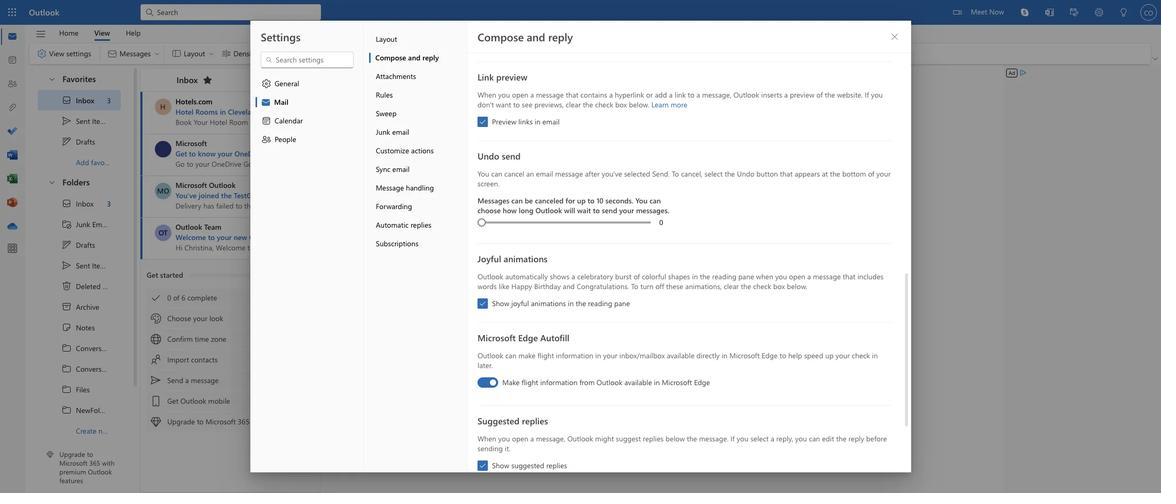 Task type: locate. For each thing, give the bounding box(es) containing it.
microsoft inside upgrade to microsoft 365 with premium outlook features
[[59, 459, 87, 467]]

show inside suggested replies element
[[492, 461, 509, 470]]

 down 'sending'
[[479, 462, 486, 469]]

0 inside message list no conversations selected list box
[[167, 293, 171, 303]]

left-rail-appbar navigation
[[2, 25, 23, 239]]

happy
[[511, 281, 532, 291]]

ad left set your advertising preferences 'icon'
[[1009, 69, 1015, 76]]

a right send
[[185, 375, 189, 385]]

can inside outlook can make flight information in your inbox/mailbox available directly in microsoft edge to help speed up your check in later.
[[505, 351, 516, 360]]

1 vertical spatial up
[[577, 196, 585, 205]]

compose and reply tab panel
[[467, 0, 911, 485]]

of left 6
[[173, 293, 180, 303]]

1  inbox from the top
[[61, 95, 94, 105]]

1 vertical spatial that
[[780, 169, 792, 179]]

1 vertical spatial show
[[492, 461, 509, 470]]

the left when
[[741, 281, 751, 291]]

 tree item down favorites
[[38, 90, 121, 110]]

1 vertical spatial compose and reply
[[375, 53, 439, 62]]

message, inside when you open a message that contains a hyperlink or add a link to a message, outlook inserts a preview of the website. if you don't want to see previews, clear the check box below.
[[702, 90, 731, 100]]

a inside list box
[[185, 375, 189, 385]]

 inside folders 'tree item'
[[48, 178, 56, 186]]

 up 
[[261, 78, 271, 89]]

0 vertical spatial 
[[37, 49, 47, 59]]

select inside you can cancel an email message after you've selected send. to cancel, select the undo button that appears at the bottom of your screen.
[[704, 169, 722, 179]]

0 vertical spatial  inbox
[[61, 95, 94, 105]]

Select a conversation checkbox
[[155, 225, 176, 241]]

1  tree item from the top
[[38, 131, 121, 152]]

email inside junk email button
[[392, 127, 409, 137]]

microsoft inside outlook can make flight information in your inbox/mailbox available directly in microsoft edge to help speed up your check in later.
[[729, 351, 760, 360]]

upgrade for upgrade to microsoft 365 with premium outlook features
[[59, 450, 85, 459]]

the right shapes
[[700, 272, 710, 281]]

 general
[[261, 78, 299, 89]]

1 drafts from the top
[[76, 137, 95, 146]]

 for 
[[61, 240, 72, 250]]

0 vertical spatial view
[[94, 28, 110, 37]]

when for link
[[477, 90, 496, 100]]

 down don't
[[479, 118, 486, 125]]

0 vertical spatial that
[[566, 90, 578, 100]]

tree containing 
[[38, 193, 132, 441]]

1 horizontal spatial if
[[865, 90, 869, 100]]

0 horizontal spatial upgrade
[[59, 450, 85, 459]]

0 vertical spatial select
[[704, 169, 722, 179]]

that inside outlook automatically shows a celebratory burst of colorful shapes in the reading pane when you open a message that includes words like happy birthday and congratulations. to turn off these animations, clear the check box below.
[[843, 272, 855, 281]]

1 horizontal spatial selected
[[677, 313, 704, 323]]

items right deleted
[[103, 281, 120, 291]]


[[261, 134, 271, 145]]

cleveland,
[[228, 107, 262, 117]]

0 vertical spatial pane
[[738, 272, 754, 281]]

1 vertical spatial sent
[[76, 260, 90, 270]]

inbox inside tree
[[76, 199, 94, 208]]

up right speed
[[825, 351, 833, 360]]

and inside button
[[408, 53, 420, 62]]

drafts down  junk email
[[76, 240, 95, 250]]

 sent items inside tree
[[61, 260, 109, 271]]

0 horizontal spatial that
[[566, 90, 578, 100]]

0 horizontal spatial view
[[49, 48, 64, 58]]

compose and reply up link preview
[[477, 29, 573, 44]]

sent inside tree
[[76, 260, 90, 270]]

you down the suggested
[[498, 434, 510, 444]]

words
[[477, 281, 497, 291]]

 for  general
[[261, 78, 271, 89]]

open for replies
[[512, 434, 528, 444]]

0 vertical spatial get
[[176, 149, 187, 159]]

1 vertical spatial junk
[[76, 219, 90, 229]]

0 horizontal spatial edge
[[518, 332, 538, 343]]

reply left before
[[848, 434, 864, 444]]

1 vertical spatial  inbox
[[61, 198, 94, 209]]

mobile up upgrade to microsoft 365
[[208, 396, 230, 406]]

inbox up  junk email
[[76, 199, 94, 208]]

 inbox
[[61, 95, 94, 105], [61, 198, 94, 209]]

compose and reply inside tab panel
[[477, 29, 573, 44]]

forwarding
[[376, 201, 412, 211]]

1 when from the top
[[477, 90, 496, 100]]

congratulations.
[[577, 281, 629, 291]]

automatic replies
[[376, 220, 431, 230]]

0 vertical spatial upgrade
[[167, 417, 195, 426]]

choose
[[477, 205, 501, 215]]

0 vertical spatial undo
[[477, 150, 499, 162]]

1 vertical spatial upgrade
[[59, 450, 85, 459]]

nothing
[[642, 313, 669, 323]]

1  from the top
[[61, 116, 72, 126]]

 tree item up deleted
[[38, 255, 121, 276]]

3 down favorites tree item in the left top of the page
[[107, 95, 111, 105]]

inbox left 
[[177, 74, 198, 85]]

 drafts up 'add favorite' tree item
[[61, 136, 95, 147]]

 inside tree
[[61, 240, 72, 250]]

0 horizontal spatial undo
[[477, 150, 499, 162]]

1 vertical spatial if
[[730, 434, 735, 444]]

1 horizontal spatial select
[[750, 434, 768, 444]]

and
[[527, 29, 545, 44], [408, 53, 420, 62], [354, 149, 366, 159], [563, 281, 575, 291]]

show suggested replies
[[492, 461, 567, 470]]

1 vertical spatial clear
[[724, 281, 739, 291]]


[[37, 49, 47, 59], [261, 78, 271, 89]]

0 vertical spatial drafts
[[76, 137, 95, 146]]

your right know
[[218, 149, 233, 159]]

message,
[[702, 90, 731, 100], [536, 434, 565, 444]]

junk right 
[[76, 219, 90, 229]]

1 horizontal spatial reading
[[712, 272, 736, 281]]

1 vertical spatial box
[[773, 281, 785, 291]]

change.
[[306, 107, 332, 117]]

365 for upgrade to microsoft 365 with premium outlook features
[[89, 459, 100, 467]]

0 vertical spatial 3
[[107, 95, 111, 105]]

 drafts inside favorites tree
[[61, 136, 95, 147]]

open inside when you open a message that contains a hyperlink or add a link to a message, outlook inserts a preview of the website. if you don't want to see previews, clear the check box below.
[[512, 90, 528, 100]]

open inside when you open a message, outlook might suggest replies below the message. if you select a reply, you can edit the reply before sending it.
[[512, 434, 528, 444]]

1 vertical spatial 
[[61, 198, 72, 209]]

 archive
[[61, 302, 99, 312]]

the right edit
[[836, 434, 846, 444]]

application
[[0, 0, 1161, 493]]

outlook inside the messages can be canceled for up to 10 seconds. you can choose how long outlook will wait to send your messages.
[[535, 205, 562, 215]]

learn more
[[651, 100, 687, 109]]

Select a conversation checkbox
[[155, 141, 176, 157]]

undo inside you can cancel an email message after you've selected send. to cancel, select the undo button that appears at the bottom of your screen.
[[737, 169, 754, 179]]

1 horizontal spatial 365
[[238, 417, 249, 426]]

2 when from the top
[[477, 434, 496, 444]]

if inside when you open a message, outlook might suggest replies below the message. if you select a reply, you can edit the reply before sending it.
[[730, 434, 735, 444]]

3  from the top
[[61, 384, 72, 394]]

the right 'previews,'
[[583, 100, 593, 109]]

1 horizontal spatial edge
[[694, 377, 710, 387]]

2 3 from the top
[[107, 199, 111, 208]]

 inside favorites tree item
[[48, 75, 56, 83]]

1 vertical spatial get
[[147, 270, 158, 280]]

1 horizontal spatial 0
[[659, 217, 663, 227]]

 inside favorites tree
[[61, 136, 72, 147]]

1 3 from the top
[[107, 95, 111, 105]]

1 vertical spatial 
[[261, 78, 271, 89]]

3
[[107, 95, 111, 105], [107, 199, 111, 208]]

premium
[[59, 467, 86, 476]]

show down it.
[[492, 461, 509, 470]]

 down 
[[61, 343, 72, 353]]

1 vertical spatial open
[[789, 272, 805, 281]]

your right speed
[[835, 351, 850, 360]]

upgrade inside upgrade to microsoft 365 with premium outlook features
[[59, 450, 85, 459]]

of left website.
[[816, 90, 823, 100]]

0 vertical spatial when
[[477, 90, 496, 100]]


[[151, 396, 161, 406]]

365 inside message list no conversations selected list box
[[238, 417, 249, 426]]

below. inside when you open a message that contains a hyperlink or add a link to a message, outlook inserts a preview of the website. if you don't want to see previews, clear the check box below.
[[629, 100, 649, 109]]

email up the customize actions
[[392, 127, 409, 137]]

now
[[989, 7, 1004, 17]]

inbox heading
[[163, 69, 216, 91]]

 tree item down favorites tree item in the left top of the page
[[38, 110, 121, 131]]

up right back
[[316, 149, 325, 159]]

shows
[[550, 272, 569, 281]]

new inside outlook team welcome to your new outlook.com account
[[234, 232, 247, 242]]

0 vertical spatial you
[[477, 169, 489, 179]]

open right it.
[[512, 434, 528, 444]]

if right the message.
[[730, 434, 735, 444]]

of inside message list no conversations selected list box
[[173, 293, 180, 303]]

outlook up welcome at the left of page
[[176, 222, 202, 232]]

to left with
[[87, 450, 93, 459]]

preview right link
[[496, 71, 527, 83]]

check inside when you open a message that contains a hyperlink or add a link to a message, outlook inserts a preview of the website. if you don't want to see previews, clear the check box below.
[[595, 100, 613, 109]]

that
[[566, 90, 578, 100], [780, 169, 792, 179], [843, 272, 855, 281]]

microsoft image
[[155, 141, 171, 157]]

1  button from the top
[[43, 69, 60, 88]]

view inside  view settings
[[49, 48, 64, 58]]

0 vertical spatial flight
[[537, 351, 554, 360]]

0 horizontal spatial box
[[615, 100, 627, 109]]

add favorite
[[76, 157, 115, 167]]

new left folder
[[98, 426, 111, 435]]

can left make
[[505, 351, 516, 360]]

information
[[556, 351, 593, 360], [540, 377, 577, 387]]

after
[[585, 169, 600, 179]]

to left help
[[779, 351, 786, 360]]

0 horizontal spatial 365
[[89, 459, 100, 467]]

confirm time zone
[[167, 334, 226, 344]]

2 horizontal spatial edge
[[762, 351, 778, 360]]

3 inside tree
[[107, 199, 111, 208]]

1 vertical spatial to
[[631, 281, 638, 291]]

clear right animations,
[[724, 281, 739, 291]]

0 vertical spatial up
[[316, 149, 325, 159]]

drafts inside favorites tree
[[76, 137, 95, 146]]

2 horizontal spatial reply
[[848, 434, 864, 444]]

hotels.com
[[176, 97, 212, 106]]

 for favorites
[[48, 75, 56, 83]]

0 horizontal spatial junk
[[76, 219, 90, 229]]

mobile up sync on the left top of the page
[[368, 149, 391, 159]]

can inside you can cancel an email message after you've selected send. to cancel, select the undo button that appears at the bottom of your screen.
[[491, 169, 502, 179]]

1 horizontal spatial to
[[672, 169, 679, 179]]

0 horizontal spatial new
[[98, 426, 111, 435]]

message list section
[[140, 66, 391, 493]]

2  from the top
[[48, 178, 56, 186]]

0 horizontal spatial check
[[595, 100, 613, 109]]

more apps image
[[7, 244, 18, 254]]

reply down layout button
[[422, 53, 439, 62]]

when down the suggested
[[477, 434, 496, 444]]

4  tree item from the top
[[38, 400, 121, 420]]

365 inside upgrade to microsoft 365 with premium outlook features
[[89, 459, 100, 467]]

 up 'add favorite' tree item
[[61, 136, 72, 147]]

1 vertical spatial  sent items
[[61, 260, 109, 271]]

when down link
[[477, 90, 496, 100]]

view left help
[[94, 28, 110, 37]]

junk down sweep
[[376, 127, 390, 137]]

outlook left inserts
[[733, 90, 759, 100]]

birthday
[[534, 281, 561, 291]]


[[265, 56, 272, 64]]

if right website.
[[865, 90, 869, 100]]

your inside outlook team welcome to your new outlook.com account
[[217, 232, 232, 242]]

compose down layout
[[375, 53, 406, 62]]

1 vertical spatial compose
[[375, 53, 406, 62]]

 sent items up deleted
[[61, 260, 109, 271]]

bottom
[[842, 169, 866, 179]]

when for suggested
[[477, 434, 496, 444]]

and right pc
[[354, 149, 366, 159]]

Search settings search field
[[272, 55, 343, 65]]

10
[[596, 196, 603, 205]]

 button
[[43, 69, 60, 88], [43, 172, 60, 192]]

0 vertical spatial  button
[[43, 69, 60, 88]]

2  sent items from the top
[[61, 260, 109, 271]]

want
[[496, 100, 511, 109]]

get right 
[[167, 396, 178, 406]]

calendar image
[[7, 55, 18, 66]]

email inside sync email button
[[392, 164, 409, 174]]

1 sent from the top
[[76, 116, 90, 126]]

get for get outlook mobile
[[167, 396, 178, 406]]

1 horizontal spatial junk
[[376, 127, 390, 137]]

link preview element
[[477, 90, 891, 127]]

0 horizontal spatial select
[[704, 169, 722, 179]]

that right the button at the right top of page
[[780, 169, 792, 179]]

0 down "messages."
[[659, 217, 663, 227]]

open right want
[[512, 90, 528, 100]]

selected left send.
[[624, 169, 650, 179]]

get started
[[147, 270, 183, 280]]

 drafts for 
[[61, 136, 95, 147]]

that inside when you open a message that contains a hyperlink or add a link to a message, outlook inserts a preview of the website. if you don't want to see previews, clear the check box below.
[[566, 90, 578, 100]]

drafts inside tree
[[76, 240, 95, 250]]

favorite
[[91, 157, 115, 167]]

items inside  deleted items
[[103, 281, 120, 291]]

 inside tree
[[61, 198, 72, 209]]

 button inside favorites tree item
[[43, 69, 60, 88]]

open inside outlook automatically shows a celebratory burst of colorful shapes in the reading pane when you open a message that includes words like happy birthday and congratulations. to turn off these animations, clear the check box below.
[[789, 272, 805, 281]]

2  from the top
[[61, 260, 72, 271]]

2  from the top
[[61, 363, 72, 374]]

 tree item for 
[[38, 234, 121, 255]]

microsoft up later.
[[477, 332, 516, 343]]

 tree item
[[38, 90, 121, 110], [38, 193, 121, 214]]

0 vertical spatial new
[[234, 232, 247, 242]]

animations up the automatically
[[503, 253, 547, 264]]

2  button from the top
[[43, 172, 60, 192]]

outlook up make
[[477, 351, 503, 360]]

premium features image
[[46, 451, 54, 459]]

message list no conversations selected list box
[[140, 92, 391, 493]]

2 vertical spatial edge
[[694, 377, 710, 387]]

can left edit
[[809, 434, 820, 444]]

2  drafts from the top
[[61, 240, 95, 250]]

 sent items inside favorites tree
[[61, 116, 109, 126]]

subscriptions button
[[369, 234, 466, 253]]

open for preview
[[512, 90, 528, 100]]

1  sent items from the top
[[61, 116, 109, 126]]

tab list
[[51, 25, 149, 41]]

flight inside outlook can make flight information in your inbox/mailbox available directly in microsoft edge to help speed up your check in later.
[[537, 351, 554, 360]]

get for get started
[[147, 270, 158, 280]]

deleted
[[76, 281, 101, 291]]

1 horizontal spatial reply
[[548, 29, 573, 44]]

junk inside  junk email
[[76, 219, 90, 229]]

tree
[[38, 193, 132, 441]]

drafts for 
[[76, 240, 95, 250]]

clear inside when you open a message that contains a hyperlink or add a link to a message, outlook inserts a preview of the website. if you don't want to see previews, clear the check box below.
[[566, 100, 581, 109]]

sync email button
[[369, 160, 466, 179]]

group
[[269, 191, 289, 200]]

document
[[0, 0, 1161, 493]]

microsoft edge autofill
[[477, 332, 569, 343]]

a left 'previews,'
[[530, 90, 534, 100]]

sent up  tree item
[[76, 260, 90, 270]]

add favorite tree item
[[38, 152, 121, 172]]

 button
[[886, 28, 903, 45]]

1  from the top
[[61, 136, 72, 147]]

 for  view settings
[[37, 49, 47, 59]]

preview
[[496, 71, 527, 83], [790, 90, 814, 100]]

 drafts down  tree item
[[61, 240, 95, 250]]

0 horizontal spatial to
[[631, 281, 638, 291]]

onedrive image
[[7, 221, 18, 232]]

outlook inside when you open a message that contains a hyperlink or add a link to a message, outlook inserts a preview of the website. if you don't want to see previews, clear the check box below.
[[733, 90, 759, 100]]

view
[[94, 28, 110, 37], [49, 48, 64, 58]]

junk email button
[[369, 123, 466, 141]]

a
[[530, 90, 534, 100], [609, 90, 613, 100], [669, 90, 672, 100], [696, 90, 700, 100], [784, 90, 788, 100], [571, 272, 575, 281], [807, 272, 811, 281], [185, 375, 189, 385], [530, 434, 534, 444], [770, 434, 774, 444]]

pane down congratulations. on the bottom of page
[[614, 298, 630, 308]]

you right seconds. at right top
[[635, 196, 647, 205]]

1 horizontal spatial that
[[780, 169, 792, 179]]

create new folder tree item
[[38, 420, 132, 441]]


[[61, 322, 72, 332]]

open right when
[[789, 272, 805, 281]]

1 horizontal spatial available
[[667, 351, 694, 360]]

2 show from the top
[[492, 461, 509, 470]]

items
[[92, 116, 109, 126], [92, 260, 109, 270], [103, 281, 120, 291]]

open
[[512, 90, 528, 100], [789, 272, 805, 281], [512, 434, 528, 444]]

edge
[[518, 332, 538, 343], [762, 351, 778, 360], [694, 377, 710, 387]]

0 vertical spatial if
[[865, 90, 869, 100]]

 left files
[[61, 384, 72, 394]]

 down 
[[61, 240, 72, 250]]

2  from the top
[[61, 198, 72, 209]]

know
[[198, 149, 216, 159]]

undo send element
[[477, 169, 891, 230]]

below. inside outlook automatically shows a celebratory burst of colorful shapes in the reading pane when you open a message that includes words like happy birthday and congratulations. to turn off these animations, clear the check box below.
[[787, 281, 807, 291]]

links
[[518, 117, 532, 126]]

website.
[[837, 90, 863, 100]]

outlook down joyful
[[477, 272, 503, 281]]

people image
[[7, 79, 18, 89]]

set your advertising preferences image
[[1019, 69, 1028, 77]]

look
[[209, 313, 223, 323]]

1  from the top
[[61, 95, 72, 105]]

1 horizontal spatial pane
[[738, 272, 754, 281]]

1 show from the top
[[492, 298, 509, 308]]

long
[[518, 205, 533, 215]]

and inside microsoft get to know your onedrive – how to back up your pc and mobile
[[354, 149, 366, 159]]

choose
[[167, 313, 191, 323]]

dialog containing settings
[[0, 0, 1161, 493]]

microsoft edge autofill element
[[477, 351, 891, 392]]

replies inside when you open a message, outlook might suggest replies below the message. if you select a reply, you can edit the reply before sending it.
[[643, 434, 663, 444]]

1 horizontal spatial compose
[[477, 29, 524, 44]]

dialog
[[0, 0, 1161, 493]]

folders tree item
[[38, 172, 121, 193]]

the inside microsoft outlook you've joined the testgroup group
[[221, 191, 232, 200]]

1 vertical spatial message,
[[536, 434, 565, 444]]

items up  deleted items
[[92, 260, 109, 270]]

1 vertical spatial reply
[[422, 53, 439, 62]]

link preview
[[477, 71, 527, 83]]

 tree item up  junk email
[[38, 193, 121, 214]]

reply inside button
[[422, 53, 439, 62]]

rooms
[[195, 107, 218, 117]]

1  drafts from the top
[[61, 136, 95, 147]]

get
[[176, 149, 187, 159], [147, 270, 158, 280], [167, 396, 178, 406]]

1 vertical spatial mobile
[[208, 396, 230, 406]]

2 vertical spatial inbox
[[76, 199, 94, 208]]

selected inside you can cancel an email message after you've selected send. to cancel, select the undo button that appears at the bottom of your screen.
[[624, 169, 650, 179]]

0 horizontal spatial reading
[[588, 298, 612, 308]]

1 vertical spatial items
[[92, 260, 109, 270]]

 drafts for 
[[61, 240, 95, 250]]

0 horizontal spatial you
[[477, 169, 489, 179]]

microsoft
[[176, 138, 207, 148], [176, 180, 207, 190], [477, 332, 516, 343], [729, 351, 760, 360], [662, 377, 692, 387], [206, 417, 236, 426], [59, 459, 87, 467]]

1 vertical spatial drafts
[[76, 240, 95, 250]]


[[48, 75, 56, 83], [48, 178, 56, 186]]

sent inside favorites tree
[[76, 116, 90, 126]]

colorful
[[642, 272, 666, 281]]

1 vertical spatial new
[[98, 426, 111, 435]]

1  from the top
[[48, 75, 56, 83]]

can for you can cancel an email message after you've selected send. to cancel, select the undo button that appears at the bottom of your screen.
[[511, 196, 523, 205]]

outlook banner
[[0, 0, 1161, 25]]

upgrade up premium at bottom left
[[59, 450, 85, 459]]

0 vertical spatial inbox
[[177, 74, 198, 85]]

2  tree item from the top
[[38, 234, 121, 255]]

suggested
[[511, 461, 544, 470]]

 tree item up  newfolder
[[38, 379, 121, 400]]

1 horizontal spatial view
[[94, 28, 110, 37]]

0 horizontal spatial compose and reply
[[375, 53, 439, 62]]

microsoft outlook image
[[155, 183, 171, 199]]


[[260, 97, 271, 107]]

to inside you can cancel an email message after you've selected send. to cancel, select the undo button that appears at the bottom of your screen.
[[672, 169, 679, 179]]

new
[[234, 232, 247, 242], [98, 426, 111, 435]]

can for undo send
[[491, 169, 502, 179]]

compose and reply down layout button
[[375, 53, 439, 62]]

message inside when you open a message that contains a hyperlink or add a link to a message, outlook inserts a preview of the website. if you don't want to see previews, clear the check box below.
[[536, 90, 564, 100]]

 tree item
[[38, 110, 121, 131], [38, 255, 121, 276]]

 tree item down files
[[38, 400, 121, 420]]

powerpoint image
[[7, 198, 18, 208]]

1 vertical spatial check
[[753, 281, 771, 291]]

message inside you can cancel an email message after you've selected send. to cancel, select the undo button that appears at the bottom of your screen.
[[555, 169, 583, 179]]

below.
[[629, 100, 649, 109], [787, 281, 807, 291]]

to right link at the right of page
[[688, 90, 694, 100]]

 up  files
[[61, 363, 72, 374]]

if inside when you open a message that contains a hyperlink or add a link to a message, outlook inserts a preview of the website. if you don't want to see previews, clear the check box below.
[[865, 90, 869, 100]]

2 sent from the top
[[76, 260, 90, 270]]

when inside when you open a message that contains a hyperlink or add a link to a message, outlook inserts a preview of the website. if you don't want to see previews, clear the check box below.
[[477, 90, 496, 100]]

 tree item
[[38, 131, 121, 152], [38, 234, 121, 255]]

 newfolder
[[61, 405, 110, 415]]

1 vertical spatial view
[[49, 48, 64, 58]]

upgrade inside message list no conversations selected list box
[[167, 417, 195, 426]]

reading left when
[[712, 272, 736, 281]]

mail
[[274, 97, 288, 107]]

 sent items up add
[[61, 116, 109, 126]]

outlook team welcome to your new outlook.com account
[[176, 222, 320, 242]]

microsoft inside microsoft outlook you've joined the testgroup group
[[176, 180, 207, 190]]

 for folders
[[48, 178, 56, 186]]

joyful animations element
[[477, 272, 891, 309]]

back
[[299, 149, 314, 159]]

your inside the messages can be canceled for up to 10 seconds. you can choose how long outlook will wait to send your messages.
[[619, 205, 634, 215]]

2 horizontal spatial up
[[825, 351, 833, 360]]

available left directly
[[667, 351, 694, 360]]

2 vertical spatial get
[[167, 396, 178, 406]]

get left started
[[147, 270, 158, 280]]

0 vertical spatial clear
[[566, 100, 581, 109]]

get right microsoft image
[[176, 149, 187, 159]]

2 drafts from the top
[[76, 240, 95, 250]]

 up ''
[[61, 260, 72, 271]]

 tree item
[[38, 338, 121, 358], [38, 358, 121, 379], [38, 379, 121, 400], [38, 400, 121, 420]]

 button for favorites
[[43, 69, 60, 88]]

0 vertical spatial reply
[[548, 29, 573, 44]]

2 horizontal spatial that
[[843, 272, 855, 281]]

0 vertical spatial mobile
[[368, 149, 391, 159]]

 down the words
[[479, 300, 486, 307]]

settings heading
[[260, 29, 300, 44]]

1 vertical spatial edge
[[762, 351, 778, 360]]

0 vertical spatial  tree item
[[38, 90, 121, 110]]

settings
[[260, 29, 300, 44]]

1 horizontal spatial message,
[[702, 90, 731, 100]]

1 horizontal spatial new
[[234, 232, 247, 242]]

1 vertical spatial send
[[602, 205, 617, 215]]

 drafts
[[61, 136, 95, 147], [61, 240, 95, 250]]

the right the below
[[687, 434, 697, 444]]

 tree item
[[38, 296, 121, 317]]

sent
[[76, 116, 90, 126], [76, 260, 90, 270]]

turn
[[640, 281, 653, 291]]

items up favorite
[[92, 116, 109, 126]]

edge left help
[[762, 351, 778, 360]]

 for link preview
[[479, 118, 486, 125]]

2  inbox from the top
[[61, 198, 94, 209]]

 tree item
[[38, 317, 121, 338]]

inbox/mailbox
[[619, 351, 665, 360]]

your
[[218, 149, 233, 159], [327, 149, 341, 159], [876, 169, 891, 179], [619, 205, 634, 215], [217, 232, 232, 242], [193, 313, 207, 323], [603, 351, 617, 360], [835, 351, 850, 360]]

wait
[[577, 205, 591, 215]]

select left reply,
[[750, 434, 768, 444]]

2 vertical spatial that
[[843, 272, 855, 281]]

2  from the top
[[61, 240, 72, 250]]

compose and reply heading
[[477, 29, 573, 44]]

up inside microsoft get to know your onedrive – how to back up your pc and mobile
[[316, 149, 325, 159]]

0 vertical spatial  tree item
[[38, 110, 121, 131]]

compose up link preview
[[477, 29, 524, 44]]

 button inside folders 'tree item'
[[43, 172, 60, 192]]

ohio
[[264, 107, 280, 117]]

 button for folders
[[43, 172, 60, 192]]

check inside outlook can make flight information in your inbox/mailbox available directly in microsoft edge to help speed up your check in later.
[[852, 351, 870, 360]]

hotel
[[176, 107, 193, 117]]

4  from the top
[[61, 405, 72, 415]]

reading inside outlook automatically shows a celebratory burst of colorful shapes in the reading pane when you open a message that includes words like happy birthday and congratulations. to turn off these animations, clear the check box below.
[[712, 272, 736, 281]]

1 vertical spatial 3
[[107, 199, 111, 208]]



Task type: describe. For each thing, give the bounding box(es) containing it.

[[35, 29, 46, 39]]

layout
[[376, 34, 397, 44]]

Select a conversation checkbox
[[155, 183, 176, 199]]

learn more link
[[651, 100, 687, 109]]

0 horizontal spatial pane
[[614, 298, 630, 308]]

2  tree item from the top
[[38, 358, 121, 379]]

contains
[[580, 90, 607, 100]]

confirm
[[167, 334, 193, 344]]

to inside upgrade to microsoft 365 with premium outlook features
[[87, 450, 93, 459]]

welcome
[[176, 232, 206, 242]]

you've
[[602, 169, 622, 179]]

you down link preview
[[498, 90, 510, 100]]

these
[[666, 281, 683, 291]]

show for joyful
[[492, 298, 509, 308]]

3 inside favorites tree
[[107, 95, 111, 105]]

of inside you can cancel an email message after you've selected send. to cancel, select the undo button that appears at the bottom of your screen.
[[868, 169, 874, 179]]

an
[[526, 169, 534, 179]]


[[287, 76, 296, 85]]

to do image
[[7, 126, 18, 137]]

cancellable
[[353, 107, 390, 117]]

0 for 0
[[659, 217, 663, 227]]

microsoft down outlook can make flight information in your inbox/mailbox available directly in microsoft edge to help speed up your check in later.
[[662, 377, 692, 387]]

send
[[167, 375, 183, 385]]

later.
[[477, 360, 492, 370]]

1  tree item from the top
[[38, 90, 121, 110]]

how
[[502, 205, 516, 215]]

word image
[[7, 150, 18, 161]]

send a message
[[167, 375, 219, 385]]

a right when
[[807, 272, 811, 281]]

suggest
[[616, 434, 641, 444]]

layout group
[[166, 43, 268, 62]]

ot
[[159, 228, 168, 237]]

outlook.com
[[249, 232, 292, 242]]

inbox inside the inbox 
[[177, 74, 198, 85]]

-
[[281, 107, 284, 117]]

add
[[655, 90, 667, 100]]

 junk email
[[61, 219, 109, 229]]

message inside list box
[[191, 375, 219, 385]]

you inside outlook automatically shows a celebratory burst of colorful shapes in the reading pane when you open a message that includes words like happy birthday and congratulations. to turn off these animations, clear the check box below.
[[775, 272, 787, 281]]

get inside microsoft get to know your onedrive – how to back up your pc and mobile
[[176, 149, 187, 159]]

view inside button
[[94, 28, 110, 37]]

 inside tree
[[61, 260, 72, 271]]


[[302, 75, 312, 86]]

upgrade for upgrade to microsoft 365
[[167, 417, 195, 426]]

nothing is selected
[[642, 313, 704, 323]]

microsoft outlook you've joined the testgroup group
[[176, 180, 289, 200]]

more
[[671, 100, 687, 109]]

can down send.
[[649, 196, 661, 205]]

2  tree item from the top
[[38, 255, 121, 276]]

files
[[76, 384, 90, 394]]

you right website.
[[871, 90, 883, 100]]

0 vertical spatial animations
[[503, 253, 547, 264]]

your left look at the left of page
[[193, 313, 207, 323]]

outlook inside microsoft outlook you've joined the testgroup group
[[209, 180, 236, 190]]

365 for upgrade to microsoft 365
[[238, 417, 249, 426]]

when you open a message, outlook might suggest replies below the message. if you select a reply, you can edit the reply before sending it.
[[477, 434, 887, 453]]

make
[[518, 351, 535, 360]]

that inside you can cancel an email message after you've selected send. to cancel, select the undo button that appears at the bottom of your screen.
[[780, 169, 792, 179]]

replies inside button
[[410, 220, 431, 230]]

and inside outlook automatically shows a celebratory burst of colorful shapes in the reading pane when you open a message that includes words like happy birthday and congratulations. to turn off these animations, clear the check box below.
[[563, 281, 575, 291]]

document containing settings
[[0, 0, 1161, 493]]

burst
[[615, 272, 631, 281]]

1  from the top
[[61, 343, 72, 353]]

zone
[[211, 334, 226, 344]]

reply inside when you open a message, outlook might suggest replies below the message. if you select a reply, you can edit the reply before sending it.
[[848, 434, 864, 444]]

to right wait
[[593, 205, 600, 215]]

off
[[655, 281, 664, 291]]

your up make flight information from outlook available in microsoft edge
[[603, 351, 617, 360]]

for
[[565, 196, 575, 205]]

compose inside button
[[375, 53, 406, 62]]

complete
[[187, 293, 217, 303]]

speed
[[804, 351, 823, 360]]

1 vertical spatial flight
[[521, 377, 538, 387]]

 button
[[298, 73, 315, 87]]

 files
[[61, 384, 90, 394]]

messages.
[[636, 205, 669, 215]]

link
[[477, 71, 494, 83]]

messages
[[477, 196, 509, 205]]

previews,
[[534, 100, 564, 109]]

upgrade to microsoft 365 with premium outlook features
[[59, 450, 115, 485]]

check inside outlook automatically shows a celebratory burst of colorful shapes in the reading pane when you open a message that includes words like happy birthday and congratulations. to turn off these animations, clear the check box below.
[[753, 281, 771, 291]]

settings
[[66, 48, 91, 58]]

help
[[788, 351, 802, 360]]

0 horizontal spatial send
[[502, 150, 520, 162]]

pane inside outlook automatically shows a celebratory burst of colorful shapes in the reading pane when you open a message that includes words like happy birthday and congratulations. to turn off these animations, clear the check box below.
[[738, 272, 754, 281]]

to left 10
[[587, 196, 594, 205]]

sweep
[[376, 108, 396, 118]]

items inside favorites tree
[[92, 116, 109, 126]]

folders
[[62, 177, 90, 187]]

the left website.
[[825, 90, 835, 100]]

appears
[[794, 169, 820, 179]]

mail image
[[7, 31, 18, 42]]

sync email
[[376, 164, 409, 174]]

undo send
[[477, 150, 520, 162]]

available inside outlook can make flight information in your inbox/mailbox available directly in microsoft edge to help speed up your check in later.
[[667, 351, 694, 360]]

customize actions button
[[369, 141, 466, 160]]

1 vertical spatial reading
[[588, 298, 612, 308]]

3  tree item from the top
[[38, 379, 121, 400]]

 inbox inside favorites tree
[[61, 95, 94, 105]]

 inbox inside tree
[[61, 198, 94, 209]]

a left link at the right of page
[[669, 90, 672, 100]]

excel image
[[7, 174, 18, 184]]

a down 'suggested replies'
[[530, 434, 534, 444]]

replies right the suggested
[[522, 415, 548, 426]]

1  tree item from the top
[[38, 110, 121, 131]]


[[202, 75, 213, 85]]

a right inserts
[[784, 90, 788, 100]]

 deleted items
[[61, 281, 120, 291]]

 inside favorites tree
[[61, 95, 72, 105]]

in inside message list no conversations selected list box
[[220, 107, 226, 117]]

microsoft down the get outlook mobile
[[206, 417, 236, 426]]

1 vertical spatial selected
[[677, 313, 704, 323]]

select inside when you open a message, outlook might suggest replies below the message. if you select a reply, you can edit the reply before sending it.
[[750, 434, 768, 444]]

drafts for 
[[76, 137, 95, 146]]

new inside tree item
[[98, 426, 111, 435]]

preview
[[492, 117, 516, 126]]

box inside when you open a message that contains a hyperlink or add a link to a message, outlook inserts a preview of the website. if you don't want to see previews, clear the check box below.
[[615, 100, 627, 109]]

a right contains
[[609, 90, 613, 100]]

customize actions
[[376, 146, 433, 155]]

outlook team image
[[155, 225, 171, 241]]

to inside outlook can make flight information in your inbox/mailbox available directly in microsoft edge to help speed up your check in later.
[[779, 351, 786, 360]]

message, inside when you open a message, outlook might suggest replies below the message. if you select a reply, you can edit the reply before sending it.
[[536, 434, 565, 444]]

m
[[160, 144, 166, 154]]

automatically
[[505, 272, 548, 281]]

 for suggested replies
[[479, 462, 486, 469]]

is
[[671, 313, 675, 323]]

layout button
[[369, 30, 466, 49]]

and down outlook "banner"
[[527, 29, 545, 44]]

compose and reply button
[[369, 49, 466, 67]]

send inside the messages can be canceled for up to 10 seconds. you can choose how long outlook will wait to send your messages.
[[602, 205, 617, 215]]

started
[[160, 270, 183, 280]]

 inside message list no conversations selected list box
[[151, 293, 161, 303]]

compose and reply inside button
[[375, 53, 439, 62]]

in inside outlook automatically shows a celebratory burst of colorful shapes in the reading pane when you open a message that includes words like happy birthday and congratulations. to turn off these animations, clear the check box below.
[[692, 272, 698, 281]]

you inside you can cancel an email message after you've selected send. to cancel, select the undo button that appears at the bottom of your screen.
[[477, 169, 489, 179]]

files image
[[7, 103, 18, 113]]

the down congratulations. on the bottom of page
[[576, 298, 586, 308]]

animations inside "element"
[[531, 298, 566, 308]]

to right how
[[290, 149, 297, 159]]

can inside when you open a message, outlook might suggest replies below the message. if you select a reply, you can edit the reply before sending it.
[[809, 434, 820, 444]]


[[61, 219, 72, 229]]

suggested replies element
[[477, 434, 891, 471]]

hotels.com image
[[155, 99, 171, 115]]

application containing settings
[[0, 0, 1161, 493]]

a left reply,
[[770, 434, 774, 444]]

junk inside button
[[376, 127, 390, 137]]

outlook inside outlook team welcome to your new outlook.com account
[[176, 222, 202, 232]]

the left the button at the right top of page
[[724, 169, 735, 179]]

preview inside when you open a message that contains a hyperlink or add a link to a message, outlook inserts a preview of the website. if you don't want to see previews, clear the check box below.
[[790, 90, 814, 100]]

 tree item
[[38, 276, 121, 296]]

0 vertical spatial edge
[[518, 332, 538, 343]]

outlook inside upgrade to microsoft 365 with premium outlook features
[[88, 467, 112, 476]]

outlook inside outlook automatically shows a celebratory burst of colorful shapes in the reading pane when you open a message that includes words like happy birthday and congratulations. to turn off these animations, clear the check box below.
[[477, 272, 503, 281]]

0 vertical spatial ad
[[1009, 69, 1015, 76]]

plans
[[286, 107, 304, 117]]


[[953, 8, 962, 17]]

autofill
[[540, 332, 569, 343]]

mobile inside microsoft get to know your onedrive – how to back up your pc and mobile
[[368, 149, 391, 159]]

1 vertical spatial available
[[624, 377, 652, 387]]

replies right suggested
[[546, 461, 567, 470]]

your inside you can cancel an email message after you've selected send. to cancel, select the undo button that appears at the bottom of your screen.
[[876, 169, 891, 179]]

to inside outlook team welcome to your new outlook.com account
[[208, 232, 215, 242]]

can for microsoft edge autofill
[[505, 351, 516, 360]]

box inside outlook automatically shows a celebratory burst of colorful shapes in the reading pane when you open a message that includes words like happy birthday and congratulations. to turn off these animations, clear the check box below.
[[773, 281, 785, 291]]

home button
[[51, 25, 86, 41]]

a right shows
[[571, 272, 575, 281]]

0 horizontal spatial mobile
[[208, 396, 230, 406]]

tab list containing home
[[51, 25, 149, 41]]

you right reply,
[[795, 434, 807, 444]]

seconds.
[[605, 196, 633, 205]]

meet now
[[971, 7, 1004, 17]]

 tree item
[[38, 214, 121, 234]]

ad inside message list no conversations selected list box
[[276, 98, 282, 105]]

favorites tree
[[38, 65, 121, 172]]

might
[[595, 434, 614, 444]]

email inside link preview element
[[542, 117, 559, 126]]

contacts
[[191, 355, 218, 365]]

of inside outlook automatically shows a celebratory burst of colorful shapes in the reading pane when you open a message that includes words like happy birthday and congratulations. to turn off these animations, clear the check box below.
[[633, 272, 640, 281]]

message inside outlook automatically shows a celebratory burst of colorful shapes in the reading pane when you open a message that includes words like happy birthday and congratulations. to turn off these animations, clear the check box below.
[[813, 272, 841, 281]]

you right the message.
[[737, 434, 748, 444]]

clear inside outlook automatically shows a celebratory burst of colorful shapes in the reading pane when you open a message that includes words like happy birthday and congratulations. to turn off these animations, clear the check box below.
[[724, 281, 739, 291]]

a right link at the right of page
[[696, 90, 700, 100]]

microsoft inside microsoft get to know your onedrive – how to back up your pc and mobile
[[176, 138, 207, 148]]

or
[[646, 90, 653, 100]]

inbox inside favorites tree
[[76, 95, 94, 105]]

link
[[674, 90, 686, 100]]

0 vertical spatial preview
[[496, 71, 527, 83]]

to inside outlook automatically shows a celebratory burst of colorful shapes in the reading pane when you open a message that includes words like happy birthday and congratulations. to turn off these animations, clear the check box below.
[[631, 281, 638, 291]]

 inside favorites tree
[[61, 116, 72, 126]]

create
[[76, 426, 96, 435]]

you inside the messages can be canceled for up to 10 seconds. you can choose how long outlook will wait to send your messages.
[[635, 196, 647, 205]]

messages can be canceled for up to 10 seconds. you can choose how long outlook will wait to send your messages.
[[477, 196, 669, 215]]

the right 'at'
[[830, 169, 840, 179]]

email inside you can cancel an email message after you've selected send. to cancel, select the undo button that appears at the bottom of your screen.
[[536, 169, 553, 179]]

2  tree item from the top
[[38, 193, 121, 214]]

up inside outlook can make flight information in your inbox/mailbox available directly in microsoft edge to help speed up your check in later.
[[825, 351, 833, 360]]

0 for 0 of 6 complete
[[167, 293, 171, 303]]

your left pc
[[327, 149, 341, 159]]

 for 
[[61, 136, 72, 147]]

outlook inside when you open a message, outlook might suggest replies below the message. if you select a reply, you can edit the reply before sending it.
[[567, 434, 593, 444]]

directly
[[696, 351, 720, 360]]

 notes
[[61, 322, 95, 332]]

from
[[579, 377, 594, 387]]

outlook inside outlook can make flight information in your inbox/mailbox available directly in microsoft edge to help speed up your check in later.
[[477, 351, 503, 360]]

message
[[376, 183, 404, 193]]

edit
[[822, 434, 834, 444]]

edge inside outlook can make flight information in your inbox/mailbox available directly in microsoft edge to help speed up your check in later.
[[762, 351, 778, 360]]

to left see
[[513, 100, 520, 109]]

information inside outlook can make flight information in your inbox/mailbox available directly in microsoft edge to help speed up your check in later.
[[556, 351, 593, 360]]

outlook down send a message
[[180, 396, 206, 406]]

of inside when you open a message that contains a hyperlink or add a link to a message, outlook inserts a preview of the website. if you don't want to see previews, clear the check box below.
[[816, 90, 823, 100]]

pc
[[343, 149, 352, 159]]

to left know
[[189, 149, 196, 159]]

compose inside tab panel
[[477, 29, 524, 44]]

favorites tree item
[[38, 69, 121, 90]]

to down the get outlook mobile
[[197, 417, 204, 426]]

testgroup
[[234, 191, 267, 200]]

1 vertical spatial information
[[540, 377, 577, 387]]

show for suggested
[[492, 461, 509, 470]]

how
[[273, 149, 288, 159]]

you can cancel an email message after you've selected send. to cancel, select the undo button that appears at the bottom of your screen.
[[477, 169, 891, 188]]

settings tab list
[[250, 21, 364, 472]]

 tree item for 
[[38, 131, 121, 152]]

automatic
[[376, 220, 408, 230]]

 for joyful animations
[[479, 300, 486, 307]]

1  tree item from the top
[[38, 338, 121, 358]]

outlook right the 'from' at bottom
[[596, 377, 622, 387]]

add
[[76, 157, 89, 167]]



Task type: vqa. For each thing, say whether or not it's contained in the screenshot.
THE MOBILE in "Microsoft Get to know your OneDrive – How to back up your PC and mobile"
yes



